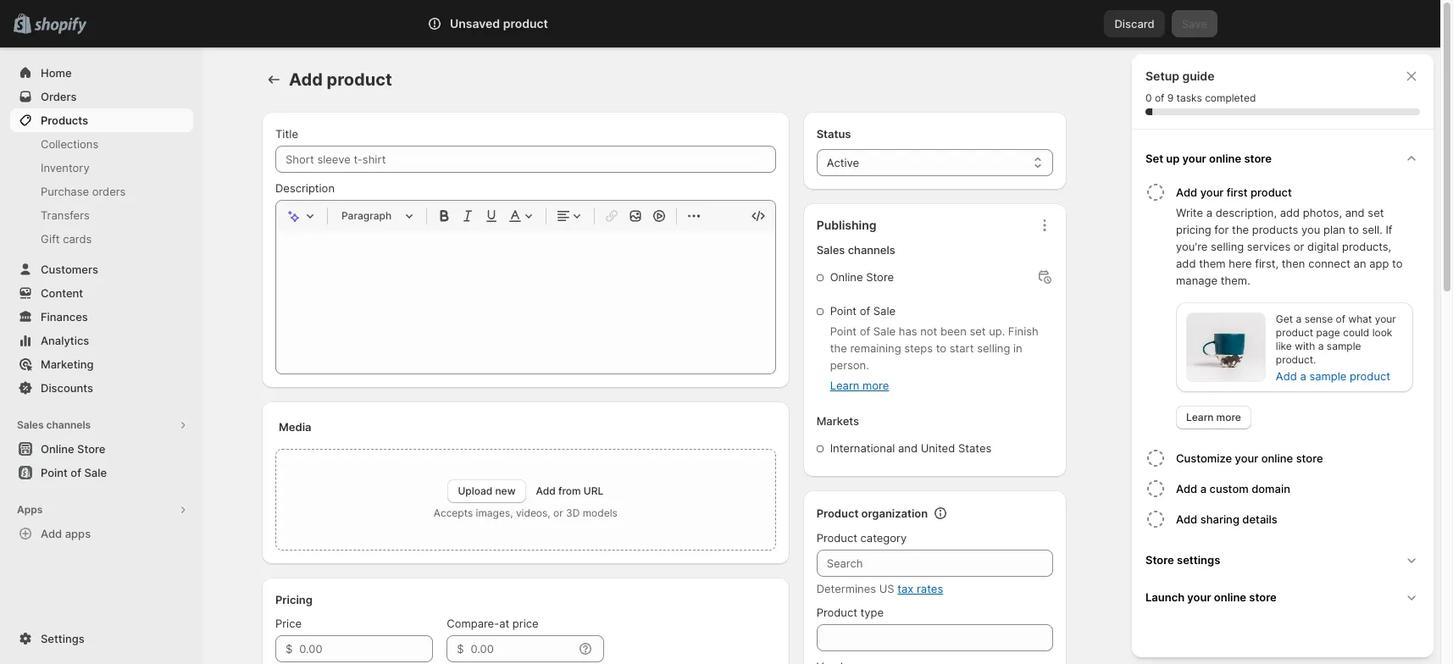 Task type: locate. For each thing, give the bounding box(es) containing it.
your
[[1183, 152, 1207, 165], [1201, 186, 1224, 199], [1376, 313, 1397, 326], [1236, 452, 1259, 465], [1188, 591, 1212, 604]]

sample down could
[[1327, 340, 1362, 353]]

active
[[827, 156, 860, 170]]

1 vertical spatial and
[[899, 442, 918, 455]]

add down product.
[[1277, 370, 1298, 383]]

and left united
[[899, 442, 918, 455]]

add up title
[[289, 70, 323, 90]]

learn more link down person. in the bottom right of the page
[[831, 379, 889, 393]]

0 vertical spatial set
[[1369, 206, 1385, 220]]

international and united states
[[831, 442, 992, 455]]

online for customize your online store
[[1262, 452, 1294, 465]]

your right launch
[[1188, 591, 1212, 604]]

Product category text field
[[817, 550, 1054, 577]]

point of sale up remaining
[[831, 304, 896, 318]]

selling down for
[[1211, 240, 1245, 253]]

apps
[[17, 504, 43, 516]]

add right mark add sharing details as done image at the bottom of the page
[[1177, 513, 1198, 526]]

plan
[[1324, 223, 1346, 237]]

0 vertical spatial or
[[1294, 240, 1305, 253]]

1 horizontal spatial and
[[1346, 206, 1365, 220]]

more up customize your online store
[[1217, 411, 1242, 424]]

write a description, add photos, and set pricing for the products you plan to sell. if you're selling services or digital products, add them here first, then connect an app to manage them.
[[1177, 206, 1403, 287]]

to left the sell. at the top of the page
[[1349, 223, 1360, 237]]

0 vertical spatial the
[[1233, 223, 1250, 237]]

$ for price
[[286, 643, 293, 656]]

1 vertical spatial selling
[[978, 342, 1011, 355]]

store down store settings button
[[1250, 591, 1277, 604]]

1 horizontal spatial sales channels
[[817, 243, 896, 257]]

set up the sell. at the top of the page
[[1369, 206, 1385, 220]]

store down the publishing
[[867, 270, 894, 284]]

add inside get a sense of what your product page could look like with a sample product. add a sample product
[[1277, 370, 1298, 383]]

photos,
[[1304, 206, 1343, 220]]

your right up
[[1183, 152, 1207, 165]]

1 horizontal spatial learn
[[1187, 411, 1214, 424]]

selling
[[1211, 240, 1245, 253], [978, 342, 1011, 355]]

product down product organization
[[817, 532, 858, 545]]

1 vertical spatial set
[[970, 325, 986, 338]]

the for products
[[1233, 223, 1250, 237]]

add your first product element
[[1143, 204, 1428, 430]]

0 vertical spatial store
[[1245, 152, 1272, 165]]

1 vertical spatial online
[[1262, 452, 1294, 465]]

1 horizontal spatial set
[[1369, 206, 1385, 220]]

0 vertical spatial and
[[1346, 206, 1365, 220]]

0 horizontal spatial or
[[554, 507, 563, 520]]

1 vertical spatial the
[[831, 342, 848, 355]]

add a sample product button
[[1266, 365, 1401, 388]]

add inside button
[[1177, 482, 1198, 496]]

set for selling
[[970, 325, 986, 338]]

store up point of sale link on the bottom left of the page
[[77, 443, 105, 456]]

product
[[817, 507, 859, 521], [817, 532, 858, 545], [817, 606, 858, 620]]

online inside button
[[41, 443, 74, 456]]

1 vertical spatial learn
[[1187, 411, 1214, 424]]

learn
[[831, 379, 860, 393], [1187, 411, 1214, 424]]

0 vertical spatial selling
[[1211, 240, 1245, 253]]

1 $ from the left
[[286, 643, 293, 656]]

transfers link
[[10, 203, 193, 227]]

compare-
[[447, 617, 499, 631]]

1 vertical spatial or
[[554, 507, 563, 520]]

1 vertical spatial point of sale
[[41, 466, 107, 480]]

1 vertical spatial point
[[831, 325, 857, 338]]

0 horizontal spatial store
[[77, 443, 105, 456]]

store for launch your online store
[[1250, 591, 1277, 604]]

online store
[[831, 270, 894, 284], [41, 443, 105, 456]]

add left apps
[[41, 527, 62, 541]]

0 horizontal spatial $
[[286, 643, 293, 656]]

add up the write
[[1177, 186, 1198, 199]]

point of sale down 'online store' button
[[41, 466, 107, 480]]

like
[[1277, 340, 1293, 353]]

2 vertical spatial product
[[817, 606, 858, 620]]

selling inside point of sale has not been set up. finish the remaining steps to start selling in person. learn more
[[978, 342, 1011, 355]]

add left from
[[536, 485, 556, 498]]

add up "products"
[[1281, 206, 1301, 220]]

customers link
[[10, 258, 193, 281]]

2 vertical spatial store
[[1146, 554, 1175, 567]]

1 vertical spatial channels
[[46, 419, 91, 432]]

gift cards link
[[10, 227, 193, 251]]

inventory
[[41, 161, 90, 175]]

tax
[[898, 582, 914, 596]]

1 vertical spatial sale
[[874, 325, 896, 338]]

2 vertical spatial to
[[936, 342, 947, 355]]

add your first product
[[1177, 186, 1293, 199]]

1 horizontal spatial selling
[[1211, 240, 1245, 253]]

online up point of sale link on the bottom left of the page
[[41, 443, 74, 456]]

online up add your first product
[[1210, 152, 1242, 165]]

your up look
[[1376, 313, 1397, 326]]

more inside the add your first product element
[[1217, 411, 1242, 424]]

a right get
[[1297, 313, 1302, 326]]

0 horizontal spatial online
[[41, 443, 74, 456]]

point of sale inside point of sale link
[[41, 466, 107, 480]]

product for product type
[[817, 606, 858, 620]]

to right app
[[1393, 257, 1403, 270]]

custom
[[1210, 482, 1249, 496]]

add down you're
[[1177, 257, 1197, 270]]

product down the determines
[[817, 606, 858, 620]]

or
[[1294, 240, 1305, 253], [554, 507, 563, 520]]

0 vertical spatial online
[[1210, 152, 1242, 165]]

the inside point of sale has not been set up. finish the remaining steps to start selling in person. learn more
[[831, 342, 848, 355]]

title
[[276, 127, 298, 141]]

a right the write
[[1207, 206, 1213, 220]]

0 vertical spatial sales
[[817, 243, 845, 257]]

product type
[[817, 606, 884, 620]]

1 vertical spatial sales
[[17, 419, 44, 432]]

marketing link
[[10, 353, 193, 376]]

1 vertical spatial add
[[1177, 257, 1197, 270]]

discard button
[[1105, 10, 1165, 37]]

online store up point of sale link on the bottom left of the page
[[41, 443, 105, 456]]

sales channels down discounts
[[17, 419, 91, 432]]

more down person. in the bottom right of the page
[[863, 379, 889, 393]]

learn up customize
[[1187, 411, 1214, 424]]

the up person. in the bottom right of the page
[[831, 342, 848, 355]]

product up product category
[[817, 507, 859, 521]]

store up the add a custom domain button
[[1297, 452, 1324, 465]]

channels down the publishing
[[848, 243, 896, 257]]

store up first in the top of the page
[[1245, 152, 1272, 165]]

set
[[1146, 152, 1164, 165]]

0 vertical spatial store
[[867, 270, 894, 284]]

set inside point of sale has not been set up. finish the remaining steps to start selling in person. learn more
[[970, 325, 986, 338]]

setup guide dialog
[[1133, 54, 1434, 658]]

learn down person. in the bottom right of the page
[[831, 379, 860, 393]]

paragraph button
[[335, 206, 420, 226]]

1 horizontal spatial online
[[831, 270, 863, 284]]

1 vertical spatial store
[[77, 443, 105, 456]]

product organization
[[817, 507, 928, 521]]

sales down discounts
[[17, 419, 44, 432]]

could
[[1344, 326, 1370, 339]]

0 horizontal spatial selling
[[978, 342, 1011, 355]]

to left start
[[936, 342, 947, 355]]

1 horizontal spatial to
[[1349, 223, 1360, 237]]

and
[[1346, 206, 1365, 220], [899, 442, 918, 455]]

0 horizontal spatial the
[[831, 342, 848, 355]]

0 vertical spatial to
[[1349, 223, 1360, 237]]

0 horizontal spatial online store
[[41, 443, 105, 456]]

0 of 9 tasks completed
[[1146, 92, 1257, 104]]

1 horizontal spatial add
[[1281, 206, 1301, 220]]

get a sense of what your product page could look like with a sample product. add a sample product
[[1277, 313, 1397, 383]]

steps
[[905, 342, 933, 355]]

learn more link up customize
[[1177, 406, 1252, 430]]

discard
[[1115, 17, 1155, 31]]

1 vertical spatial product
[[817, 532, 858, 545]]

0 horizontal spatial add
[[1177, 257, 1197, 270]]

0 horizontal spatial point of sale
[[41, 466, 107, 480]]

2 vertical spatial point
[[41, 466, 68, 480]]

0 vertical spatial learn
[[831, 379, 860, 393]]

point up person. in the bottom right of the page
[[831, 325, 857, 338]]

a inside write a description, add photos, and set pricing for the products you plan to sell. if you're selling services or digital products, add them here first, then connect an app to manage them.
[[1207, 206, 1213, 220]]

online store inside button
[[41, 443, 105, 456]]

0 vertical spatial sales channels
[[817, 243, 896, 257]]

channels down discounts
[[46, 419, 91, 432]]

publishing
[[817, 218, 877, 232]]

determines
[[817, 582, 877, 596]]

2 $ from the left
[[457, 643, 464, 656]]

and inside write a description, add photos, and set pricing for the products you plan to sell. if you're selling services or digital products, add them here first, then connect an app to manage them.
[[1346, 206, 1365, 220]]

1 product from the top
[[817, 507, 859, 521]]

2 vertical spatial sale
[[84, 466, 107, 480]]

online store down the publishing
[[831, 270, 894, 284]]

online up domain
[[1262, 452, 1294, 465]]

product.
[[1277, 354, 1317, 366]]

set for sell.
[[1369, 206, 1385, 220]]

sample down product.
[[1310, 370, 1347, 383]]

sales channels down the publishing
[[817, 243, 896, 257]]

up
[[1167, 152, 1180, 165]]

of inside button
[[71, 466, 81, 480]]

a for get a sense of what your product page could look like with a sample product. add a sample product
[[1297, 313, 1302, 326]]

1 vertical spatial sales channels
[[17, 419, 91, 432]]

here
[[1229, 257, 1253, 270]]

selling down up.
[[978, 342, 1011, 355]]

your inside get a sense of what your product page could look like with a sample product. add a sample product
[[1376, 313, 1397, 326]]

status
[[817, 127, 852, 141]]

and up the sell. at the top of the page
[[1346, 206, 1365, 220]]

add right mark add a custom domain as done image
[[1177, 482, 1198, 496]]

media
[[279, 420, 312, 434]]

purchase orders
[[41, 185, 126, 198]]

point up apps
[[41, 466, 68, 480]]

0 horizontal spatial channels
[[46, 419, 91, 432]]

0 horizontal spatial sales channels
[[17, 419, 91, 432]]

settings
[[1178, 554, 1221, 567]]

3 product from the top
[[817, 606, 858, 620]]

home link
[[10, 61, 193, 85]]

Product type text field
[[817, 625, 1054, 652]]

1 vertical spatial online store
[[41, 443, 105, 456]]

$ down the 'price'
[[286, 643, 293, 656]]

Compare-at price text field
[[471, 636, 574, 663]]

1 vertical spatial store
[[1297, 452, 1324, 465]]

online
[[1210, 152, 1242, 165], [1262, 452, 1294, 465], [1215, 591, 1247, 604]]

us
[[880, 582, 895, 596]]

pricing
[[1177, 223, 1212, 237]]

start
[[950, 342, 975, 355]]

1 horizontal spatial sales
[[817, 243, 845, 257]]

or left 3d
[[554, 507, 563, 520]]

0 vertical spatial product
[[817, 507, 859, 521]]

0 vertical spatial point
[[831, 304, 857, 318]]

0 horizontal spatial sales
[[17, 419, 44, 432]]

0 horizontal spatial more
[[863, 379, 889, 393]]

the down description,
[[1233, 223, 1250, 237]]

the
[[1233, 223, 1250, 237], [831, 342, 848, 355]]

point
[[831, 304, 857, 318], [831, 325, 857, 338], [41, 466, 68, 480]]

0 vertical spatial channels
[[848, 243, 896, 257]]

0 vertical spatial add
[[1281, 206, 1301, 220]]

1 horizontal spatial online store
[[831, 270, 894, 284]]

of
[[1155, 92, 1165, 104], [860, 304, 871, 318], [1337, 313, 1346, 326], [860, 325, 871, 338], [71, 466, 81, 480]]

2 vertical spatial store
[[1250, 591, 1277, 604]]

selling inside write a description, add photos, and set pricing for the products you plan to sell. if you're selling services or digital products, add them here first, then connect an app to manage them.
[[1211, 240, 1245, 253]]

0 vertical spatial sale
[[874, 304, 896, 318]]

1 horizontal spatial the
[[1233, 223, 1250, 237]]

$
[[286, 643, 293, 656], [457, 643, 464, 656]]

add from url
[[536, 485, 604, 498]]

1 horizontal spatial learn more link
[[1177, 406, 1252, 430]]

finish
[[1009, 325, 1039, 338]]

pricing
[[276, 593, 313, 607]]

0 vertical spatial more
[[863, 379, 889, 393]]

sample
[[1327, 340, 1362, 353], [1310, 370, 1347, 383]]

0 horizontal spatial and
[[899, 442, 918, 455]]

your for launch your online store
[[1188, 591, 1212, 604]]

a left custom
[[1201, 482, 1207, 496]]

1 vertical spatial online
[[41, 443, 74, 456]]

1 horizontal spatial or
[[1294, 240, 1305, 253]]

online down the publishing
[[831, 270, 863, 284]]

point of sale
[[831, 304, 896, 318], [41, 466, 107, 480]]

$ for compare-at price
[[457, 643, 464, 656]]

then
[[1282, 257, 1306, 270]]

0 vertical spatial learn more link
[[831, 379, 889, 393]]

a inside button
[[1201, 482, 1207, 496]]

1 horizontal spatial more
[[1217, 411, 1242, 424]]

app
[[1370, 257, 1390, 270]]

connect
[[1309, 257, 1351, 270]]

sales inside button
[[17, 419, 44, 432]]

channels inside button
[[46, 419, 91, 432]]

2 product from the top
[[817, 532, 858, 545]]

1 vertical spatial learn more link
[[1177, 406, 1252, 430]]

or up the then
[[1294, 240, 1305, 253]]

2 horizontal spatial to
[[1393, 257, 1403, 270]]

the inside write a description, add photos, and set pricing for the products you plan to sell. if you're selling services or digital products, add them here first, then connect an app to manage them.
[[1233, 223, 1250, 237]]

your for add your first product
[[1201, 186, 1224, 199]]

learn more link inside the add your first product element
[[1177, 406, 1252, 430]]

person.
[[831, 359, 870, 372]]

0 horizontal spatial set
[[970, 325, 986, 338]]

customize your online store
[[1177, 452, 1324, 465]]

description,
[[1216, 206, 1278, 220]]

set left up.
[[970, 325, 986, 338]]

set inside write a description, add photos, and set pricing for the products you plan to sell. if you're selling services or digital products, add them here first, then connect an app to manage them.
[[1369, 206, 1385, 220]]

price
[[513, 617, 539, 631]]

$ down compare-
[[457, 643, 464, 656]]

unsaved
[[450, 16, 500, 31]]

0 horizontal spatial to
[[936, 342, 947, 355]]

store up launch
[[1146, 554, 1175, 567]]

learn inside the add your first product element
[[1187, 411, 1214, 424]]

save button
[[1172, 10, 1218, 37]]

mark add a custom domain as done image
[[1146, 479, 1166, 499]]

mark customize your online store as done image
[[1146, 448, 1166, 469]]

your up add a custom domain
[[1236, 452, 1259, 465]]

your left first in the top of the page
[[1201, 186, 1224, 199]]

sales down the publishing
[[817, 243, 845, 257]]

0 horizontal spatial learn
[[831, 379, 860, 393]]

from
[[559, 485, 581, 498]]

2 horizontal spatial store
[[1146, 554, 1175, 567]]

sale inside button
[[84, 466, 107, 480]]

2 vertical spatial online
[[1215, 591, 1247, 604]]

details
[[1243, 513, 1278, 526]]

sale inside point of sale has not been set up. finish the remaining steps to start selling in person. learn more
[[874, 325, 896, 338]]

what
[[1349, 313, 1373, 326]]

save
[[1182, 17, 1208, 31]]

3d
[[566, 507, 580, 520]]

add
[[1281, 206, 1301, 220], [1177, 257, 1197, 270]]

point up remaining
[[831, 304, 857, 318]]

1 horizontal spatial point of sale
[[831, 304, 896, 318]]

1 horizontal spatial $
[[457, 643, 464, 656]]

add from url button
[[536, 485, 604, 498]]

add for add a custom domain
[[1177, 482, 1198, 496]]

point of sale has not been set up. finish the remaining steps to start selling in person. learn more
[[831, 325, 1039, 393]]

1 vertical spatial more
[[1217, 411, 1242, 424]]

online down settings
[[1215, 591, 1247, 604]]



Task type: vqa. For each thing, say whether or not it's contained in the screenshot.
Store to the left
yes



Task type: describe. For each thing, give the bounding box(es) containing it.
point inside button
[[41, 466, 68, 480]]

accepts
[[434, 507, 473, 520]]

inventory link
[[10, 156, 193, 180]]

point inside point of sale has not been set up. finish the remaining steps to start selling in person. learn more
[[831, 325, 857, 338]]

type
[[861, 606, 884, 620]]

sales channels button
[[10, 414, 193, 437]]

launch your online store button
[[1139, 579, 1428, 616]]

organization
[[862, 507, 928, 521]]

orders
[[41, 90, 77, 103]]

them.
[[1221, 274, 1251, 287]]

store settings button
[[1139, 542, 1428, 579]]

sales channels inside button
[[17, 419, 91, 432]]

add your first product button
[[1177, 177, 1428, 204]]

setup
[[1146, 69, 1180, 83]]

add for add from url
[[536, 485, 556, 498]]

of inside point of sale has not been set up. finish the remaining steps to start selling in person. learn more
[[860, 325, 871, 338]]

launch
[[1146, 591, 1185, 604]]

1 vertical spatial to
[[1393, 257, 1403, 270]]

determines us tax rates
[[817, 582, 944, 596]]

up.
[[989, 325, 1006, 338]]

set up your online store button
[[1139, 140, 1428, 177]]

online for launch your online store
[[1215, 591, 1247, 604]]

url
[[584, 485, 604, 498]]

of inside get a sense of what your product page could look like with a sample product. add a sample product
[[1337, 313, 1346, 326]]

remaining
[[851, 342, 902, 355]]

if
[[1386, 223, 1393, 237]]

been
[[941, 325, 967, 338]]

manage
[[1177, 274, 1218, 287]]

mark add your first product as done image
[[1146, 182, 1166, 203]]

add for add apps
[[41, 527, 62, 541]]

look
[[1373, 326, 1393, 339]]

Price text field
[[300, 636, 433, 663]]

analytics link
[[10, 329, 193, 353]]

Title text field
[[276, 146, 776, 173]]

a down product.
[[1301, 370, 1307, 383]]

0 vertical spatial point of sale
[[831, 304, 896, 318]]

discounts
[[41, 381, 93, 395]]

get
[[1277, 313, 1294, 326]]

add for add your first product
[[1177, 186, 1198, 199]]

sense
[[1305, 313, 1334, 326]]

markets
[[817, 415, 860, 428]]

marketing
[[41, 358, 94, 371]]

compare-at price
[[447, 617, 539, 631]]

services
[[1248, 240, 1291, 253]]

gift cards
[[41, 232, 92, 246]]

search
[[503, 17, 539, 31]]

content
[[41, 287, 83, 300]]

point of sale button
[[0, 461, 203, 485]]

your for customize your online store
[[1236, 452, 1259, 465]]

customize
[[1177, 452, 1233, 465]]

learn inside point of sale has not been set up. finish the remaining steps to start selling in person. learn more
[[831, 379, 860, 393]]

united
[[921, 442, 956, 455]]

content link
[[10, 281, 193, 305]]

1 horizontal spatial store
[[867, 270, 894, 284]]

international
[[831, 442, 895, 455]]

first,
[[1256, 257, 1279, 270]]

completed
[[1206, 92, 1257, 104]]

states
[[959, 442, 992, 455]]

guide
[[1183, 69, 1215, 83]]

paragraph
[[342, 209, 392, 222]]

launch your online store
[[1146, 591, 1277, 604]]

upload new button
[[448, 480, 526, 504]]

tax rates link
[[898, 582, 944, 596]]

tasks
[[1177, 92, 1203, 104]]

cards
[[63, 232, 92, 246]]

or inside write a description, add photos, and set pricing for the products you plan to sell. if you're selling services or digital products, add them here first, then connect an app to manage them.
[[1294, 240, 1305, 253]]

rates
[[917, 582, 944, 596]]

finances
[[41, 310, 88, 324]]

customers
[[41, 263, 98, 276]]

1 horizontal spatial channels
[[848, 243, 896, 257]]

for
[[1215, 223, 1230, 237]]

you
[[1302, 223, 1321, 237]]

models
[[583, 507, 618, 520]]

collections link
[[10, 132, 193, 156]]

product for product category
[[817, 532, 858, 545]]

products
[[1253, 223, 1299, 237]]

apps button
[[10, 498, 193, 522]]

home
[[41, 66, 72, 80]]

domain
[[1252, 482, 1291, 496]]

add for add product
[[289, 70, 323, 90]]

new
[[495, 485, 516, 498]]

product for product organization
[[817, 507, 859, 521]]

more inside point of sale has not been set up. finish the remaining steps to start selling in person. learn more
[[863, 379, 889, 393]]

a for add a custom domain
[[1201, 482, 1207, 496]]

store settings
[[1146, 554, 1221, 567]]

add product
[[289, 70, 392, 90]]

store for customize your online store
[[1297, 452, 1324, 465]]

a for write a description, add photos, and set pricing for the products you plan to sell. if you're selling services or digital products, add them here first, then connect an app to manage them.
[[1207, 206, 1213, 220]]

products
[[41, 114, 88, 127]]

customize your online store button
[[1177, 443, 1428, 474]]

settings
[[41, 632, 84, 646]]

gift
[[41, 232, 60, 246]]

search button
[[475, 10, 966, 37]]

online store link
[[10, 437, 193, 461]]

add apps button
[[10, 522, 193, 546]]

the for remaining
[[831, 342, 848, 355]]

0 horizontal spatial learn more link
[[831, 379, 889, 393]]

to inside point of sale has not been set up. finish the remaining steps to start selling in person. learn more
[[936, 342, 947, 355]]

transfers
[[41, 209, 90, 222]]

products link
[[10, 109, 193, 132]]

0 vertical spatial sample
[[1327, 340, 1362, 353]]

a down page at the right
[[1319, 340, 1325, 353]]

0 vertical spatial online
[[831, 270, 863, 284]]

an
[[1354, 257, 1367, 270]]

finances link
[[10, 305, 193, 329]]

shopify image
[[34, 18, 87, 35]]

price
[[276, 617, 302, 631]]

discounts link
[[10, 376, 193, 400]]

sell.
[[1363, 223, 1383, 237]]

product inside button
[[1251, 186, 1293, 199]]

digital
[[1308, 240, 1340, 253]]

products,
[[1343, 240, 1392, 253]]

add sharing details
[[1177, 513, 1278, 526]]

mark add sharing details as done image
[[1146, 509, 1166, 530]]

collections
[[41, 137, 98, 151]]

sharing
[[1201, 513, 1240, 526]]

at
[[499, 617, 510, 631]]

0 vertical spatial online store
[[831, 270, 894, 284]]

1 vertical spatial sample
[[1310, 370, 1347, 383]]

store inside setup guide dialog
[[1146, 554, 1175, 567]]

9
[[1168, 92, 1174, 104]]

accepts images, videos, or 3d models
[[434, 507, 618, 520]]

add for add sharing details
[[1177, 513, 1198, 526]]

in
[[1014, 342, 1023, 355]]



